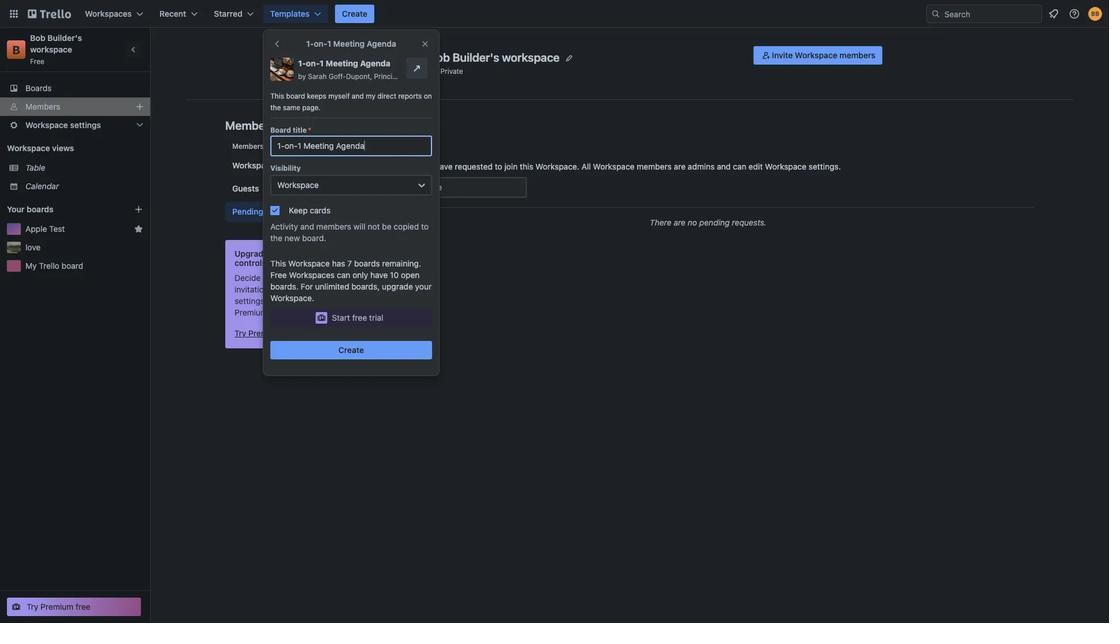 Task type: describe. For each thing, give the bounding box(es) containing it.
1 vertical spatial create
[[338, 346, 364, 355]]

boards,
[[351, 282, 380, 292]]

agenda for 1-on-1 meeting agenda by sarah goff-dupont, principal writer @ atlassian
[[360, 59, 390, 68]]

try for try premium free for 14 days
[[235, 329, 246, 338]]

sarah
[[308, 72, 327, 80]]

unlimited
[[315, 282, 349, 292]]

starred button
[[207, 5, 261, 23]]

1 vertical spatial create button
[[270, 341, 432, 360]]

workspaces button
[[78, 5, 150, 23]]

back to home image
[[28, 5, 71, 23]]

this for this workspace has 7 boards remaining. free workspaces can only have 10 open boards. for unlimited boards, upgrade your workspace.
[[270, 259, 286, 269]]

upgrade for more permissions controls decide who can send invitations, edit workspace settings, and more with premium.
[[235, 249, 352, 318]]

1 horizontal spatial workspace.
[[536, 162, 579, 172]]

return to previous screen image
[[273, 39, 282, 49]]

meeting for 1-on-1 meeting agenda
[[333, 39, 365, 49]]

workspace inside upgrade for more permissions controls decide who can send invitations, edit workspace settings, and more with premium.
[[293, 285, 335, 295]]

workspace inside this workspace has 7 boards remaining. free workspaces can only have 10 open boards. for unlimited boards, upgrade your workspace.
[[288, 259, 330, 269]]

join
[[504, 162, 518, 172]]

pending link
[[225, 202, 364, 222]]

workspaces inside popup button
[[85, 9, 132, 18]]

all
[[582, 162, 591, 172]]

try premium free for 14 days
[[235, 329, 341, 338]]

open information menu image
[[1069, 8, 1080, 20]]

workspace for bob builder's workspace free
[[30, 45, 72, 54]]

members inside activity and members will not be copied to the new board.
[[316, 222, 351, 232]]

1 vertical spatial pending
[[232, 207, 263, 217]]

workspace up table
[[7, 144, 50, 153]]

these
[[382, 162, 405, 172]]

edit inside upgrade for more permissions controls decide who can send invitations, edit workspace settings, and more with premium.
[[277, 285, 291, 295]]

writer
[[404, 72, 424, 80]]

atlassian
[[434, 72, 464, 80]]

start free trial
[[332, 313, 383, 323]]

1- for 1-on-1 meeting agenda
[[306, 39, 314, 49]]

has
[[332, 259, 345, 269]]

and inside upgrade for more permissions controls decide who can send invitations, edit workspace settings, and more with premium.
[[269, 297, 283, 306]]

views
[[52, 144, 74, 153]]

starred icon image
[[134, 225, 143, 234]]

copied
[[394, 222, 419, 232]]

love link
[[25, 242, 143, 254]]

b button
[[388, 46, 423, 81]]

try premium free for 14 days button
[[235, 328, 341, 340]]

boards.
[[270, 282, 298, 292]]

trello
[[39, 261, 59, 271]]

visibility
[[270, 164, 301, 172]]

no
[[688, 218, 697, 228]]

upgrade
[[382, 282, 413, 292]]

boards
[[25, 83, 52, 93]]

workspace down board title *
[[275, 142, 312, 150]]

start free trial button
[[270, 309, 432, 328]]

1-on-1 meeting agenda by sarah goff-dupont, principal writer @ atlassian
[[298, 59, 464, 80]]

0 vertical spatial members
[[25, 102, 60, 111]]

members link
[[0, 98, 150, 116]]

recent button
[[153, 5, 205, 23]]

workspace right all
[[593, 162, 635, 172]]

the inside this board keeps myself and my direct reports on the same page.
[[270, 103, 281, 111]]

of
[[266, 142, 273, 150]]

invite workspace members
[[772, 51, 875, 60]]

calendar
[[25, 182, 59, 191]]

love
[[25, 243, 41, 252]]

free inside bob builder's workspace free
[[30, 57, 44, 65]]

bob builder's workspace free
[[30, 33, 84, 65]]

b for the b link
[[12, 43, 20, 56]]

members inside button
[[840, 51, 875, 60]]

1 for 1-on-1 meeting agenda by sarah goff-dupont, principal writer @ atlassian
[[320, 59, 324, 68]]

workspace inside the workspace members link
[[232, 161, 275, 170]]

(
[[424, 139, 428, 152]]

b link
[[7, 40, 25, 59]]

have inside this workspace has 7 boards remaining. free workspaces can only have 10 open boards. for unlimited boards, upgrade your workspace.
[[370, 271, 388, 280]]

workspace down the workspace members link
[[277, 181, 319, 190]]

1 horizontal spatial have
[[435, 162, 453, 172]]

agenda for 1-on-1 meeting agenda
[[367, 39, 396, 49]]

upgrade
[[235, 249, 268, 259]]

builder's for bob builder's workspace free
[[47, 33, 82, 43]]

goff-
[[329, 72, 346, 80]]

on- for 1-on-1 meeting agenda
[[314, 39, 327, 49]]

will
[[353, 222, 365, 232]]

table
[[25, 163, 45, 173]]

invite
[[772, 51, 793, 60]]

recent
[[159, 9, 186, 18]]

days
[[324, 329, 341, 338]]

workspace left settings.
[[765, 162, 806, 172]]

create inside primary element
[[342, 9, 367, 18]]

keeps
[[307, 92, 326, 100]]

free for try premium free for 14 days
[[284, 329, 298, 338]]

table link
[[25, 162, 143, 174]]

free inside button
[[352, 313, 367, 323]]

principal
[[374, 72, 402, 80]]

settings,
[[235, 297, 267, 306]]

same
[[283, 103, 300, 111]]

@
[[426, 72, 432, 80]]

your
[[415, 282, 432, 292]]

for
[[301, 282, 313, 292]]

create button inside primary element
[[335, 5, 374, 23]]

invite workspace members button
[[753, 46, 882, 65]]

can inside this workspace has 7 boards remaining. free workspaces can only have 10 open boards. for unlimited boards, upgrade your workspace.
[[337, 271, 350, 280]]

settings
[[70, 120, 101, 130]]

board inside this board keeps myself and my direct reports on the same page.
[[286, 92, 305, 100]]

apple test link
[[25, 224, 129, 235]]

primary element
[[0, 0, 1109, 28]]

templates button
[[263, 5, 328, 23]]

bob for bob builder's workspace
[[429, 50, 450, 64]]

apple
[[25, 224, 47, 234]]

this workspace has 7 boards remaining. free workspaces can only have 10 open boards. for unlimited boards, upgrade your workspace.
[[270, 259, 432, 303]]

*
[[308, 126, 311, 134]]

0 vertical spatial more
[[283, 249, 303, 259]]

b for b button
[[399, 51, 412, 75]]

my
[[25, 261, 37, 271]]

controls
[[235, 258, 266, 268]]

settings.
[[809, 162, 841, 172]]

test
[[49, 224, 65, 234]]

0 horizontal spatial boards
[[27, 205, 54, 214]]

admins
[[688, 162, 715, 172]]

7
[[347, 259, 352, 269]]

trial
[[369, 313, 383, 323]]

can inside upgrade for more permissions controls decide who can send invitations, edit workspace settings, and more with premium.
[[281, 273, 294, 283]]

and right the "admins"
[[717, 162, 731, 172]]

board
[[270, 126, 291, 134]]

with
[[306, 297, 322, 306]]

direct
[[377, 92, 396, 100]]

workspace inside workspace settings popup button
[[25, 120, 68, 130]]



Task type: locate. For each thing, give the bounding box(es) containing it.
to inside activity and members will not be copied to the new board.
[[421, 222, 429, 232]]

1 horizontal spatial premium
[[248, 329, 281, 338]]

workspaces up for
[[289, 271, 335, 280]]

1 vertical spatial the
[[270, 234, 282, 243]]

workspaces up workspace navigation collapse icon
[[85, 9, 132, 18]]

free up boards.
[[270, 271, 287, 280]]

premium for try premium free for 14 days
[[248, 329, 281, 338]]

1 vertical spatial to
[[421, 222, 429, 232]]

have left the 10 at the top of the page
[[370, 271, 388, 280]]

1 vertical spatial members
[[225, 118, 275, 132]]

remaining.
[[382, 259, 421, 269]]

to left join
[[495, 162, 502, 172]]

and
[[352, 92, 364, 100], [717, 162, 731, 172], [300, 222, 314, 232], [269, 297, 283, 306]]

search image
[[931, 9, 940, 18]]

1 the from the top
[[270, 103, 281, 111]]

Search field
[[940, 5, 1041, 23]]

keep cards
[[289, 206, 331, 215]]

and inside this board keeps myself and my direct reports on the same page.
[[352, 92, 364, 100]]

agenda up principal
[[360, 59, 390, 68]]

1 horizontal spatial try
[[235, 329, 246, 338]]

0 vertical spatial builder's
[[47, 33, 82, 43]]

0 vertical spatial 1
[[327, 39, 331, 49]]

1 vertical spatial have
[[370, 271, 388, 280]]

agenda inside 1-on-1 meeting agenda by sarah goff-dupont, principal writer @ atlassian
[[360, 59, 390, 68]]

0 horizontal spatial b
[[12, 43, 20, 56]]

my trello board link
[[25, 261, 143, 272]]

the inside activity and members will not be copied to the new board.
[[270, 234, 282, 243]]

bob right the b link
[[30, 33, 45, 43]]

this inside this board keeps myself and my direct reports on the same page.
[[270, 92, 284, 100]]

meeting for 1-on-1 meeting agenda by sarah goff-dupont, principal writer @ atlassian
[[326, 59, 358, 68]]

for left the 14
[[301, 329, 311, 338]]

0 notifications image
[[1047, 7, 1060, 21]]

2 vertical spatial members
[[232, 142, 264, 150]]

workspace up guests
[[232, 161, 275, 170]]

1 vertical spatial for
[[301, 329, 311, 338]]

workspace right invite
[[795, 51, 837, 60]]

people
[[407, 162, 433, 172]]

0 horizontal spatial have
[[370, 271, 388, 280]]

workspace members link
[[225, 155, 364, 176]]

workspace. down boards.
[[270, 294, 314, 303]]

members left of
[[232, 142, 264, 150]]

1
[[327, 39, 331, 49], [320, 59, 324, 68]]

0 horizontal spatial workspace.
[[270, 294, 314, 303]]

for
[[270, 249, 281, 259], [301, 329, 311, 338]]

1 vertical spatial on-
[[306, 59, 320, 68]]

create up 1-on-1 meeting agenda
[[342, 9, 367, 18]]

)
[[435, 139, 439, 152]]

1 horizontal spatial workspaces
[[289, 271, 335, 280]]

title
[[293, 126, 307, 134]]

builder's down "back to home" image
[[47, 33, 82, 43]]

workspace up workspace views
[[25, 120, 68, 130]]

bob for bob builder's workspace free
[[30, 33, 45, 43]]

agenda up 1-on-1 meeting agenda by sarah goff-dupont, principal writer @ atlassian
[[367, 39, 396, 49]]

0 vertical spatial boards
[[314, 142, 338, 150]]

0 vertical spatial board
[[286, 92, 305, 100]]

1 up sarah
[[320, 59, 324, 68]]

workspace inside invite workspace members button
[[795, 51, 837, 60]]

0 vertical spatial pending
[[382, 139, 422, 152]]

who
[[263, 273, 278, 283]]

1 vertical spatial workspace.
[[270, 294, 314, 303]]

my
[[366, 92, 375, 100]]

premium
[[248, 329, 281, 338], [41, 603, 73, 612]]

0 vertical spatial create
[[342, 9, 367, 18]]

send
[[296, 273, 314, 283]]

0 vertical spatial on-
[[314, 39, 327, 49]]

2 vertical spatial boards
[[354, 259, 380, 269]]

premium for try premium free
[[41, 603, 73, 612]]

Filter by name text field
[[382, 177, 527, 198]]

bob builder's workspace
[[429, 50, 560, 64]]

more down boards.
[[285, 297, 304, 306]]

0 horizontal spatial pending
[[232, 207, 263, 217]]

bob inside bob builder's workspace free
[[30, 33, 45, 43]]

private
[[440, 67, 463, 75]]

start
[[332, 313, 350, 323]]

meeting up the goff-
[[326, 59, 358, 68]]

1 vertical spatial workspaces
[[289, 271, 335, 280]]

on
[[424, 92, 432, 100]]

0 horizontal spatial 1
[[320, 59, 324, 68]]

templates
[[270, 9, 310, 18]]

0 vertical spatial for
[[270, 249, 281, 259]]

guests
[[232, 184, 259, 193]]

0 horizontal spatial builder's
[[47, 33, 82, 43]]

1 horizontal spatial can
[[337, 271, 350, 280]]

to right copied
[[421, 222, 429, 232]]

1-on-1 meeting agenda link
[[298, 58, 402, 69]]

requests.
[[732, 218, 767, 228]]

sm image
[[760, 50, 772, 61]]

None text field
[[270, 136, 432, 157]]

1 horizontal spatial for
[[301, 329, 311, 338]]

0 horizontal spatial can
[[281, 273, 294, 283]]

this
[[520, 162, 533, 172]]

0 horizontal spatial for
[[270, 249, 281, 259]]

0 horizontal spatial workspace
[[30, 45, 72, 54]]

and up board.
[[300, 222, 314, 232]]

apple test
[[25, 224, 65, 234]]

b left @
[[399, 51, 412, 75]]

workspace up with
[[293, 285, 335, 295]]

1 vertical spatial 1-
[[298, 59, 306, 68]]

have down )
[[435, 162, 453, 172]]

1 vertical spatial 1
[[320, 59, 324, 68]]

builder's
[[47, 33, 82, 43], [453, 50, 499, 64]]

create
[[342, 9, 367, 18], [338, 346, 364, 355]]

on- for 1-on-1 meeting agenda by sarah goff-dupont, principal writer @ atlassian
[[306, 59, 320, 68]]

and down boards.
[[269, 297, 283, 306]]

bob builder (bobbuilder40) image
[[1088, 7, 1102, 21]]

1 this from the top
[[270, 92, 284, 100]]

your boards
[[7, 205, 54, 214]]

for right upgrade at the left
[[270, 249, 281, 259]]

this up same
[[270, 92, 284, 100]]

2 are from the top
[[674, 218, 686, 228]]

workspaces
[[85, 9, 132, 18], [289, 271, 335, 280]]

these people have requested to join this workspace. all workspace members are admins and can edit workspace settings.
[[382, 162, 841, 172]]

1 horizontal spatial free
[[284, 329, 298, 338]]

1- up by
[[298, 59, 306, 68]]

workspace settings
[[25, 120, 101, 130]]

my trello board
[[25, 261, 83, 271]]

free
[[30, 57, 44, 65], [270, 271, 287, 280]]

0 vertical spatial bob
[[30, 33, 45, 43]]

2 vertical spatial free
[[76, 603, 90, 612]]

members up of
[[225, 118, 275, 132]]

starred
[[214, 9, 242, 18]]

0 vertical spatial workspaces
[[85, 9, 132, 18]]

1 vertical spatial meeting
[[326, 59, 358, 68]]

boards up apple
[[27, 205, 54, 214]]

0 vertical spatial edit
[[749, 162, 763, 172]]

1 vertical spatial try
[[27, 603, 38, 612]]

1 horizontal spatial boards
[[314, 142, 338, 150]]

1 vertical spatial board
[[62, 261, 83, 271]]

can right the "admins"
[[733, 162, 746, 172]]

1 horizontal spatial board
[[286, 92, 305, 100]]

0 vertical spatial agenda
[[367, 39, 396, 49]]

board down love link at the left
[[62, 261, 83, 271]]

1 for 1-on-1 meeting agenda
[[327, 39, 331, 49]]

decide
[[235, 273, 261, 283]]

workspace for bob builder's workspace
[[502, 50, 560, 64]]

board.
[[302, 234, 326, 243]]

0 vertical spatial workspace.
[[536, 162, 579, 172]]

workspace views
[[7, 144, 74, 153]]

0 vertical spatial create button
[[335, 5, 374, 23]]

free inside this workspace has 7 boards remaining. free workspaces can only have 10 open boards. for unlimited boards, upgrade your workspace.
[[270, 271, 287, 280]]

free
[[352, 313, 367, 323], [284, 329, 298, 338], [76, 603, 90, 612]]

0 horizontal spatial 1-
[[298, 59, 306, 68]]

the down activity
[[270, 234, 282, 243]]

cards
[[310, 206, 331, 215]]

free right the b link
[[30, 57, 44, 65]]

1 are from the top
[[674, 162, 686, 172]]

workspace up send in the top of the page
[[288, 259, 330, 269]]

open
[[401, 271, 420, 280]]

your boards with 3 items element
[[7, 203, 117, 217]]

0 vertical spatial this
[[270, 92, 284, 100]]

b inside button
[[399, 51, 412, 75]]

0 horizontal spatial workspaces
[[85, 9, 132, 18]]

be
[[382, 222, 391, 232]]

boards
[[314, 142, 338, 150], [27, 205, 54, 214], [354, 259, 380, 269]]

10
[[390, 271, 399, 280]]

the left same
[[270, 103, 281, 111]]

1 vertical spatial free
[[284, 329, 298, 338]]

workspace right the b link
[[30, 45, 72, 54]]

close popover image
[[420, 39, 430, 49]]

are left the no
[[674, 218, 686, 228]]

0 vertical spatial try
[[235, 329, 246, 338]]

0 vertical spatial to
[[495, 162, 502, 172]]

have
[[435, 162, 453, 172], [370, 271, 388, 280]]

1 inside 1-on-1 meeting agenda by sarah goff-dupont, principal writer @ atlassian
[[320, 59, 324, 68]]

workspace
[[30, 45, 72, 54], [502, 50, 560, 64]]

1 vertical spatial this
[[270, 259, 286, 269]]

0 vertical spatial 1-
[[306, 39, 314, 49]]

1 vertical spatial agenda
[[360, 59, 390, 68]]

14
[[313, 329, 322, 338]]

workspace. inside this workspace has 7 boards remaining. free workspaces can only have 10 open boards. for unlimited boards, upgrade your workspace.
[[270, 294, 314, 303]]

workspace inside bob builder's workspace free
[[30, 45, 72, 54]]

1 horizontal spatial 1-
[[306, 39, 314, 49]]

invitations,
[[235, 285, 275, 295]]

and left my
[[352, 92, 364, 100]]

create button up 1-on-1 meeting agenda
[[335, 5, 374, 23]]

workspace settings button
[[0, 116, 150, 135]]

and inside activity and members will not be copied to the new board.
[[300, 222, 314, 232]]

builder's for bob builder's workspace
[[453, 50, 499, 64]]

1 up 1-on-1 meeting agenda link
[[327, 39, 331, 49]]

pending down guests
[[232, 207, 263, 217]]

meeting inside 1-on-1 meeting agenda by sarah goff-dupont, principal writer @ atlassian
[[326, 59, 358, 68]]

1 horizontal spatial bob
[[429, 50, 450, 64]]

the
[[270, 103, 281, 111], [270, 234, 282, 243]]

0 horizontal spatial free
[[30, 57, 44, 65]]

try premium free
[[27, 603, 90, 612]]

try premium free button
[[7, 598, 141, 617]]

by
[[298, 72, 306, 80]]

edit right the "admins"
[[749, 162, 763, 172]]

calendar link
[[25, 181, 143, 192]]

create down days
[[338, 346, 364, 355]]

1 horizontal spatial edit
[[749, 162, 763, 172]]

0 vertical spatial the
[[270, 103, 281, 111]]

add board image
[[134, 205, 143, 214]]

0 horizontal spatial edit
[[277, 285, 291, 295]]

builder's up private
[[453, 50, 499, 64]]

create button
[[335, 5, 374, 23], [270, 341, 432, 360]]

workspace members
[[232, 161, 313, 170]]

1 horizontal spatial b
[[399, 51, 412, 75]]

0 vertical spatial meeting
[[333, 39, 365, 49]]

members
[[840, 51, 875, 60], [277, 161, 313, 170], [637, 162, 672, 172], [316, 222, 351, 232]]

requested
[[455, 162, 493, 172]]

activity
[[270, 222, 298, 232]]

2 horizontal spatial can
[[733, 162, 746, 172]]

bob up private
[[429, 50, 450, 64]]

can right who
[[281, 273, 294, 283]]

for inside button
[[301, 329, 311, 338]]

workspace down primary element
[[502, 50, 560, 64]]

board title *
[[270, 126, 311, 134]]

1-
[[306, 39, 314, 49], [298, 59, 306, 68]]

workspaces inside this workspace has 7 boards remaining. free workspaces can only have 10 open boards. for unlimited boards, upgrade your workspace.
[[289, 271, 335, 280]]

pending up these
[[382, 139, 422, 152]]

this board keeps myself and my direct reports on the same page.
[[270, 92, 432, 111]]

to
[[495, 162, 502, 172], [421, 222, 429, 232]]

1 vertical spatial edit
[[277, 285, 291, 295]]

dupont,
[[346, 72, 372, 80]]

1 horizontal spatial workspace
[[502, 50, 560, 64]]

this inside this workspace has 7 boards remaining. free workspaces can only have 10 open boards. for unlimited boards, upgrade your workspace.
[[270, 259, 286, 269]]

agenda
[[367, 39, 396, 49], [360, 59, 390, 68]]

0 vertical spatial are
[[674, 162, 686, 172]]

2 the from the top
[[270, 234, 282, 243]]

1 vertical spatial builder's
[[453, 50, 499, 64]]

new
[[285, 234, 300, 243]]

pending
[[699, 218, 730, 228]]

meeting up 1-on-1 meeting agenda link
[[333, 39, 365, 49]]

0 vertical spatial free
[[30, 57, 44, 65]]

builder's inside bob builder's workspace free
[[47, 33, 82, 43]]

1 vertical spatial premium
[[41, 603, 73, 612]]

your
[[7, 205, 25, 214]]

1- inside 1-on-1 meeting agenda by sarah goff-dupont, principal writer @ atlassian
[[298, 59, 306, 68]]

are left the "admins"
[[674, 162, 686, 172]]

board up same
[[286, 92, 305, 100]]

1 horizontal spatial to
[[495, 162, 502, 172]]

page.
[[302, 103, 321, 111]]

1- right return to previous screen icon
[[306, 39, 314, 49]]

members down boards
[[25, 102, 60, 111]]

0 horizontal spatial try
[[27, 603, 38, 612]]

1 horizontal spatial pending
[[382, 139, 422, 152]]

0 vertical spatial free
[[352, 313, 367, 323]]

1 vertical spatial are
[[674, 218, 686, 228]]

b left bob builder's workspace free
[[12, 43, 20, 56]]

free for try premium free
[[76, 603, 90, 612]]

0 horizontal spatial premium
[[41, 603, 73, 612]]

for inside upgrade for more permissions controls decide who can send invitations, edit workspace settings, and more with premium.
[[270, 249, 281, 259]]

create button down days
[[270, 341, 432, 360]]

boards up the 'only'
[[354, 259, 380, 269]]

workspace navigation collapse icon image
[[126, 42, 142, 58]]

0 vertical spatial have
[[435, 162, 453, 172]]

0 horizontal spatial to
[[421, 222, 429, 232]]

1 vertical spatial more
[[285, 297, 304, 306]]

1 vertical spatial bob
[[429, 50, 450, 64]]

this for this board keeps myself and my direct reports on the same page.
[[270, 92, 284, 100]]

1 horizontal spatial builder's
[[453, 50, 499, 64]]

1 horizontal spatial free
[[270, 271, 287, 280]]

more down new
[[283, 249, 303, 259]]

can down the has
[[337, 271, 350, 280]]

2 horizontal spatial free
[[352, 313, 367, 323]]

boards up the workspace members link
[[314, 142, 338, 150]]

boards inside this workspace has 7 boards remaining. free workspaces can only have 10 open boards. for unlimited boards, upgrade your workspace.
[[354, 259, 380, 269]]

0 horizontal spatial free
[[76, 603, 90, 612]]

2 this from the top
[[270, 259, 286, 269]]

0 horizontal spatial board
[[62, 261, 83, 271]]

1- for 1-on-1 meeting agenda by sarah goff-dupont, principal writer @ atlassian
[[298, 59, 306, 68]]

more
[[283, 249, 303, 259], [285, 297, 304, 306]]

boards link
[[0, 79, 150, 98]]

2 horizontal spatial boards
[[354, 259, 380, 269]]

1 vertical spatial boards
[[27, 205, 54, 214]]

0 horizontal spatial bob
[[30, 33, 45, 43]]

on- inside 1-on-1 meeting agenda by sarah goff-dupont, principal writer @ atlassian
[[306, 59, 320, 68]]

1 vertical spatial free
[[270, 271, 287, 280]]

1 horizontal spatial 1
[[327, 39, 331, 49]]

this up who
[[270, 259, 286, 269]]

bob builder's workspace link
[[30, 33, 84, 54]]

permissions
[[305, 249, 352, 259]]

edit down who
[[277, 285, 291, 295]]

not
[[368, 222, 380, 232]]

workspace. left all
[[536, 162, 579, 172]]

try for try premium free
[[27, 603, 38, 612]]

there
[[650, 218, 671, 228]]

0 vertical spatial premium
[[248, 329, 281, 338]]



Task type: vqa. For each thing, say whether or not it's contained in the screenshot.
meeting associated with 1-on-1 Meeting Agenda by Sarah Goff-Dupont, Principal Writer @ Atlassian
yes



